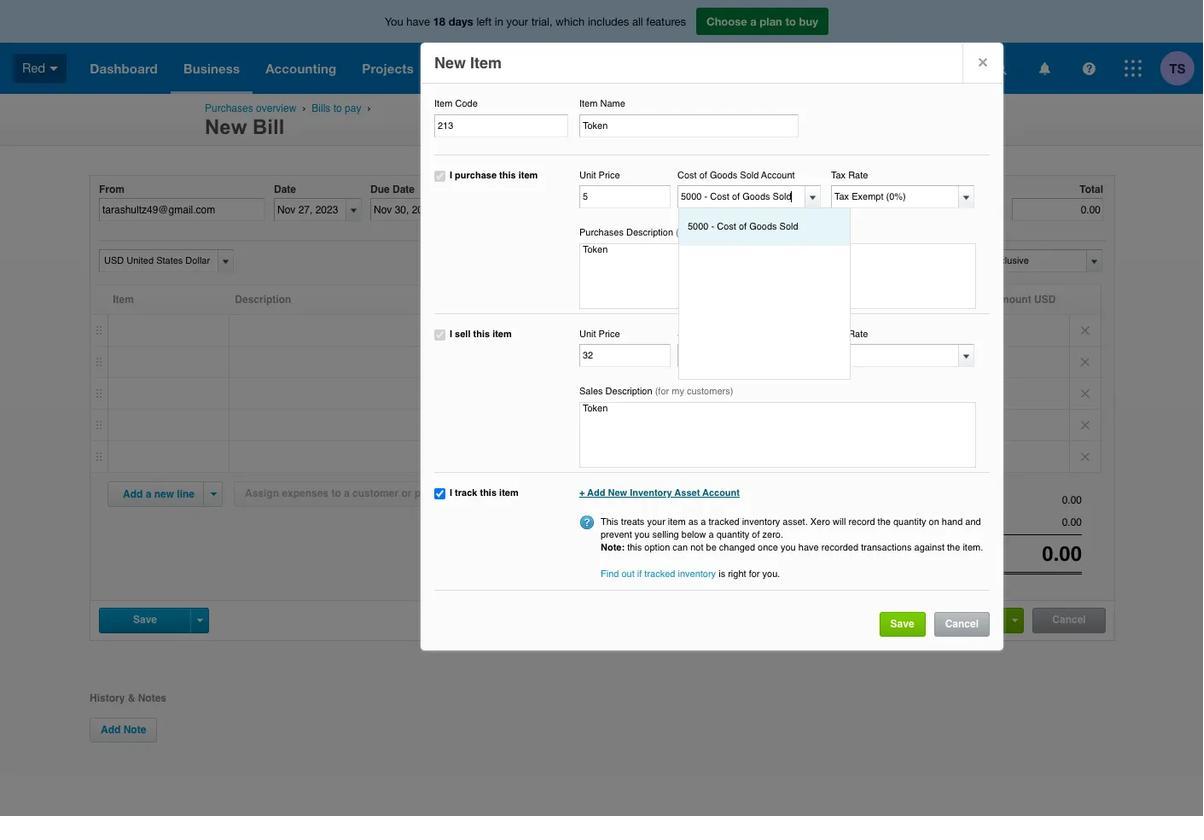 Task type: locate. For each thing, give the bounding box(es) containing it.
i for i sell this item
[[450, 328, 452, 339]]

i for i purchase this item
[[450, 170, 452, 181]]

item left as
[[668, 516, 686, 527]]

save left 'approve'
[[891, 618, 915, 630]]

price for cost of goods sold account
[[599, 170, 620, 181]]

sold up 5000 - cost of goods sold
[[740, 170, 759, 181]]

choose
[[707, 15, 748, 28]]

0 vertical spatial i
[[450, 170, 452, 181]]

add note
[[101, 724, 146, 736]]

have
[[407, 15, 430, 28], [799, 542, 819, 553]]

Total text field
[[1012, 198, 1104, 221]]

0 horizontal spatial cost
[[678, 170, 697, 181]]

0 vertical spatial you
[[635, 529, 650, 540]]

price
[[599, 170, 620, 181], [597, 294, 622, 306], [599, 328, 620, 339]]

(for left -
[[676, 227, 690, 238]]

account up customers)
[[704, 328, 737, 339]]

customer
[[353, 487, 399, 499]]

this
[[499, 170, 516, 181], [473, 328, 490, 339], [480, 487, 497, 498], [628, 542, 642, 553]]

None text field
[[99, 198, 265, 221], [100, 250, 215, 271], [971, 250, 1086, 271], [954, 494, 1082, 506], [99, 198, 265, 221], [100, 250, 215, 271], [971, 250, 1086, 271], [954, 494, 1082, 506]]

goods right suppliers)
[[750, 221, 777, 232]]

0 vertical spatial have
[[407, 15, 430, 28]]

unit for i sell this item
[[580, 328, 596, 339]]

1 horizontal spatial inventory
[[630, 487, 672, 498]]

1 vertical spatial description
[[235, 294, 291, 306]]

add
[[588, 487, 606, 498], [123, 488, 143, 500], [101, 724, 121, 736]]

0 horizontal spatial quantity
[[717, 529, 750, 540]]

0 horizontal spatial inventory
[[580, 502, 622, 513]]

inventory left is
[[678, 569, 716, 580]]

a left plan
[[751, 15, 757, 28]]

1 horizontal spatial my
[[693, 227, 705, 238]]

purchases for (for my suppliers)
[[580, 227, 624, 238]]

1 horizontal spatial add
[[123, 488, 143, 500]]

2 vertical spatial i
[[450, 487, 452, 498]]

inventory
[[630, 487, 672, 498], [580, 502, 622, 513]]

add left new
[[123, 488, 143, 500]]

add left note
[[101, 724, 121, 736]]

your
[[507, 15, 529, 28], [647, 516, 666, 527]]

svg image
[[1125, 60, 1142, 77], [1083, 62, 1096, 75], [50, 66, 58, 71]]

0 vertical spatial inventory
[[630, 487, 672, 498]]

0 horizontal spatial svg image
[[994, 62, 1007, 75]]

assign
[[245, 487, 279, 499]]

my left customers)
[[672, 386, 685, 397]]

cancel inside button
[[1053, 614, 1086, 626]]

2 horizontal spatial of
[[752, 529, 760, 540]]

cancel right the more approve options... 'image'
[[1053, 614, 1086, 626]]

0 vertical spatial description
[[627, 227, 674, 238]]

delete line item image
[[1070, 347, 1101, 377], [1070, 378, 1101, 409], [1070, 441, 1101, 472]]

purchases description (for my suppliers)
[[580, 227, 749, 238]]

item for item name
[[580, 98, 598, 109]]

1 vertical spatial asset
[[624, 502, 650, 513]]

1 horizontal spatial ›
[[367, 102, 371, 114]]

1 horizontal spatial of
[[739, 221, 747, 232]]

goods up -
[[710, 170, 738, 181]]

› right pay on the left
[[367, 102, 371, 114]]

2 vertical spatial delete line item image
[[1070, 441, 1101, 472]]

0 horizontal spatial your
[[507, 15, 529, 28]]

1 horizontal spatial sold
[[780, 221, 799, 232]]

item
[[519, 170, 538, 181], [493, 328, 512, 339], [499, 487, 519, 498], [668, 516, 686, 527]]

is
[[719, 569, 726, 580]]

hand
[[942, 516, 963, 527]]

of inside this treats your item as a tracked inventory asset. xero will record the quantity on hand and prevent you selling below a quantity of zero. note: this option can not be changed once you have recorded transactions against the item.
[[752, 529, 760, 540]]

this up reference
[[499, 170, 516, 181]]

0 horizontal spatial tracked
[[645, 569, 676, 580]]

(for left customers)
[[655, 386, 669, 397]]

2 horizontal spatial add
[[588, 487, 606, 498]]

on
[[929, 516, 940, 527]]

inventory up zero.
[[742, 516, 781, 527]]

your up selling
[[647, 516, 666, 527]]

history & notes
[[90, 692, 166, 704]]

2 svg image from the left
[[1039, 62, 1050, 75]]

0 vertical spatial of
[[700, 170, 708, 181]]

you
[[635, 529, 650, 540], [781, 542, 796, 553]]

to left buy
[[786, 15, 796, 28]]

this treats your item as a tracked inventory asset. xero will record the quantity on hand and prevent you selling below a quantity of zero. note: this option can not be changed once you have recorded transactions against the item.
[[601, 516, 984, 553]]

2 vertical spatial tax rate
[[831, 328, 869, 339]]

description
[[627, 227, 674, 238], [235, 294, 291, 306], [606, 386, 653, 397]]

1 vertical spatial tracked
[[645, 569, 676, 580]]

quantity left on
[[894, 516, 927, 527]]

2 vertical spatial of
[[752, 529, 760, 540]]

1 vertical spatial i
[[450, 328, 452, 339]]

xero
[[811, 516, 831, 527]]

2 vertical spatial price
[[599, 328, 620, 339]]

0 horizontal spatial new
[[205, 115, 247, 138]]

save link left 'more save options...' icon
[[100, 608, 190, 632]]

save link left 'approve'
[[880, 612, 926, 636]]

item for item code
[[435, 98, 453, 109]]

new up item code
[[435, 54, 466, 72]]

you
[[385, 15, 404, 28]]

1 vertical spatial purchases
[[580, 227, 624, 238]]

1 horizontal spatial save link
[[880, 612, 926, 636]]

trial,
[[532, 15, 553, 28]]

new
[[435, 54, 466, 72], [205, 115, 247, 138], [608, 487, 628, 498]]

1 vertical spatial have
[[799, 542, 819, 553]]

you down treats
[[635, 529, 650, 540]]

inventory up this at the bottom of the page
[[580, 502, 622, 513]]

tax rate for sales account
[[831, 328, 869, 339]]

expenses
[[282, 487, 329, 499]]

1 vertical spatial the
[[948, 542, 961, 553]]

1 i from the top
[[450, 170, 452, 181]]

0 horizontal spatial of
[[700, 170, 708, 181]]

this right the sell
[[473, 328, 490, 339]]

2 horizontal spatial sales
[[910, 516, 936, 528]]

left
[[477, 15, 492, 28]]

0 horizontal spatial purchases
[[205, 102, 253, 114]]

0 vertical spatial inventory
[[742, 516, 781, 527]]

1 horizontal spatial your
[[647, 516, 666, 527]]

1 horizontal spatial inventory
[[742, 516, 781, 527]]

item for sell
[[493, 328, 512, 339]]

2 vertical spatial sales
[[910, 516, 936, 528]]

1 horizontal spatial cancel
[[1053, 614, 1086, 626]]

save left 'more save options...' icon
[[133, 614, 157, 626]]

the left item.
[[948, 542, 961, 553]]

tax rate
[[831, 170, 869, 181], [846, 294, 888, 306], [831, 328, 869, 339]]

red button
[[0, 43, 77, 94]]

option
[[645, 542, 670, 553]]

0 horizontal spatial (for
[[655, 386, 669, 397]]

of left zero.
[[752, 529, 760, 540]]

a right as
[[701, 516, 706, 527]]

date
[[274, 184, 296, 195], [393, 184, 415, 195]]

price for sales account
[[599, 328, 620, 339]]

add inside the add a new line link
[[123, 488, 143, 500]]

1 horizontal spatial goods
[[750, 221, 777, 232]]

1 vertical spatial delete line item image
[[1070, 410, 1101, 440]]

purchases up 'bill'
[[205, 102, 253, 114]]

item for purchase
[[519, 170, 538, 181]]

i sell this item
[[450, 328, 512, 339]]

this right note:
[[628, 542, 642, 553]]

0 vertical spatial quantity
[[894, 516, 927, 527]]

to left pay on the left
[[334, 102, 342, 114]]

quantity up the changed
[[717, 529, 750, 540]]

you down zero.
[[781, 542, 796, 553]]

recorded
[[822, 542, 859, 553]]

None text field
[[580, 185, 671, 208], [679, 186, 807, 208], [832, 186, 960, 208], [580, 243, 977, 309], [832, 345, 960, 366], [580, 402, 977, 468], [954, 517, 1082, 529], [954, 542, 1082, 566], [580, 185, 671, 208], [679, 186, 807, 208], [832, 186, 960, 208], [580, 243, 977, 309], [832, 345, 960, 366], [580, 402, 977, 468], [954, 517, 1082, 529], [954, 542, 1082, 566]]

account up 'sales account'
[[640, 294, 681, 306]]

this
[[601, 516, 619, 527]]

item right the sell
[[493, 328, 512, 339]]

date up the date text field
[[274, 184, 296, 195]]

ts button
[[1161, 43, 1204, 94]]

1 horizontal spatial (for
[[676, 227, 690, 238]]

cost down "item name" text box
[[678, 170, 697, 181]]

unit price
[[580, 170, 620, 181], [575, 294, 622, 306], [580, 328, 620, 339]]

my for customers)
[[672, 386, 685, 397]]

have down xero on the right of the page
[[799, 542, 819, 553]]

the right record
[[878, 516, 891, 527]]

asset up treats
[[624, 502, 650, 513]]

the
[[878, 516, 891, 527], [948, 542, 961, 553]]

inventory up treats
[[630, 487, 672, 498]]

0 horizontal spatial inventory
[[678, 569, 716, 580]]

2 vertical spatial unit price
[[580, 328, 620, 339]]

account up 5000 - cost of goods sold
[[762, 170, 795, 181]]

date up due date text box
[[393, 184, 415, 195]]

unit
[[580, 170, 596, 181], [575, 294, 595, 306], [580, 328, 596, 339]]

1 horizontal spatial new
[[435, 54, 466, 72]]

0 vertical spatial (for
[[676, 227, 690, 238]]

1 vertical spatial (for
[[655, 386, 669, 397]]

bills to pay link
[[312, 102, 361, 114]]

i right i sell this item checkbox
[[450, 328, 452, 339]]

2 vertical spatial description
[[606, 386, 653, 397]]

unit for i purchase this item
[[580, 170, 596, 181]]

of
[[700, 170, 708, 181], [739, 221, 747, 232], [752, 529, 760, 540]]

0 vertical spatial your
[[507, 15, 529, 28]]

purchases overview › bills to pay › new bill
[[205, 102, 374, 138]]

add inside add note 'link'
[[101, 724, 121, 736]]

against
[[915, 542, 945, 553]]

0 horizontal spatial my
[[672, 386, 685, 397]]

asset up as
[[675, 487, 700, 498]]

new down purchases overview link
[[205, 115, 247, 138]]

account
[[762, 170, 795, 181], [640, 294, 681, 306], [704, 328, 737, 339], [703, 487, 740, 498], [652, 502, 690, 513]]

item up reference text field on the top left of page
[[519, 170, 538, 181]]

my for suppliers)
[[693, 227, 705, 238]]

my left -
[[693, 227, 705, 238]]

1 horizontal spatial date
[[393, 184, 415, 195]]

unit price for purchases
[[580, 170, 620, 181]]

account up below
[[703, 487, 740, 498]]

asset
[[675, 487, 700, 498], [624, 502, 650, 513]]

rate for sales account
[[849, 328, 869, 339]]

item for treats
[[668, 516, 686, 527]]

2 vertical spatial to
[[332, 487, 341, 499]]

sales up customers)
[[678, 328, 701, 339]]

your inside this treats your item as a tracked inventory asset. xero will record the quantity on hand and prevent you selling below a quantity of zero. note: this option can not be changed once you have recorded transactions against the item.
[[647, 516, 666, 527]]

your right in
[[507, 15, 529, 28]]

1 delete line item image from the top
[[1070, 347, 1101, 377]]

inventory inside this treats your item as a tracked inventory asset. xero will record the quantity on hand and prevent you selling below a quantity of zero. note: this option can not be changed once you have recorded transactions against the item.
[[742, 516, 781, 527]]

new item
[[435, 54, 502, 72]]

2 vertical spatial unit
[[580, 328, 596, 339]]

› left bills
[[302, 102, 306, 114]]

your inside you have 18 days left in your trial, which includes all features
[[507, 15, 529, 28]]

this right the track
[[480, 487, 497, 498]]

1 svg image from the left
[[994, 62, 1007, 75]]

history
[[90, 692, 125, 704]]

a
[[751, 15, 757, 28], [344, 487, 350, 499], [146, 488, 151, 500], [701, 516, 706, 527], [709, 529, 714, 540]]

0 horizontal spatial have
[[407, 15, 430, 28]]

to inside purchases overview › bills to pay › new bill
[[334, 102, 342, 114]]

1 vertical spatial rate
[[866, 294, 888, 306]]

note
[[123, 724, 146, 736]]

1 vertical spatial my
[[672, 386, 685, 397]]

0 vertical spatial delete line item image
[[1070, 315, 1101, 346]]

sales up against
[[910, 516, 936, 528]]

code
[[455, 98, 478, 109]]

notes
[[138, 692, 166, 704]]

0 vertical spatial unit
[[580, 170, 596, 181]]

0 vertical spatial to
[[786, 15, 796, 28]]

1 horizontal spatial purchases
[[580, 227, 624, 238]]

will
[[833, 516, 846, 527]]

1 vertical spatial to
[[334, 102, 342, 114]]

or
[[402, 487, 412, 499]]

tracked up be on the bottom right of the page
[[709, 516, 740, 527]]

1 delete line item image from the top
[[1070, 315, 1101, 346]]

1 horizontal spatial svg image
[[1039, 62, 1050, 75]]

plan
[[760, 15, 783, 28]]

sales down unit price text box
[[580, 386, 603, 397]]

more add line options... image
[[210, 493, 216, 496]]

i right i track this item option
[[450, 487, 452, 498]]

once
[[758, 542, 778, 553]]

a left customer
[[344, 487, 350, 499]]

delete line item image
[[1070, 315, 1101, 346], [1070, 410, 1101, 440]]

2 i from the top
[[450, 328, 452, 339]]

rate
[[849, 170, 869, 181], [866, 294, 888, 306], [849, 328, 869, 339]]

0 vertical spatial price
[[599, 170, 620, 181]]

2 horizontal spatial new
[[608, 487, 628, 498]]

item name
[[580, 98, 626, 109]]

transactions
[[861, 542, 912, 553]]

item inside this treats your item as a tracked inventory asset. xero will record the quantity on hand and prevent you selling below a quantity of zero. note: this option can not be changed once you have recorded transactions against the item.
[[668, 516, 686, 527]]

svg image
[[994, 62, 1007, 75], [1039, 62, 1050, 75]]

reference
[[467, 184, 516, 195]]

sold right suppliers)
[[780, 221, 799, 232]]

i for i track this item
[[450, 487, 452, 498]]

0 vertical spatial purchases
[[205, 102, 253, 114]]

sales for total
[[910, 516, 936, 528]]

1 vertical spatial quantity
[[717, 529, 750, 540]]

cancel link
[[934, 612, 990, 636]]

buy
[[799, 15, 819, 28]]

0 vertical spatial asset
[[675, 487, 700, 498]]

tracked
[[709, 516, 740, 527], [645, 569, 676, 580]]

item right the track
[[499, 487, 519, 498]]

1 horizontal spatial quantity
[[894, 516, 927, 527]]

days
[[449, 15, 474, 28]]

i right i purchase this item checkbox
[[450, 170, 452, 181]]

0 vertical spatial cost
[[678, 170, 697, 181]]

track
[[455, 487, 478, 498]]

3 i from the top
[[450, 487, 452, 498]]

of down "item name" text box
[[700, 170, 708, 181]]

2 date from the left
[[393, 184, 415, 195]]

cancel left the more approve options... 'image'
[[946, 618, 979, 630]]

project
[[415, 487, 449, 499]]

0 vertical spatial new
[[435, 54, 466, 72]]

add right +
[[588, 487, 606, 498]]

1 vertical spatial inventory
[[580, 502, 622, 513]]

goods
[[710, 170, 738, 181], [750, 221, 777, 232]]

this for sell
[[473, 328, 490, 339]]

2 vertical spatial new
[[608, 487, 628, 498]]

1 horizontal spatial tracked
[[709, 516, 740, 527]]

sales
[[678, 328, 701, 339], [580, 386, 603, 397], [910, 516, 936, 528]]

0 vertical spatial sold
[[740, 170, 759, 181]]

tracked right if
[[645, 569, 676, 580]]

assign expenses to a customer or project link
[[234, 481, 460, 507]]

purchases down reference text field on the top left of page
[[580, 227, 624, 238]]

5000 - cost of goods sold
[[688, 221, 799, 232]]

have left 18
[[407, 15, 430, 28]]

1 horizontal spatial save
[[891, 618, 915, 630]]

2 vertical spatial rate
[[849, 328, 869, 339]]

of right -
[[739, 221, 747, 232]]

a up be on the bottom right of the page
[[709, 529, 714, 540]]

1 vertical spatial you
[[781, 542, 796, 553]]

to right expenses
[[332, 487, 341, 499]]

new up this at the bottom of the page
[[608, 487, 628, 498]]

purchases inside purchases overview › bills to pay › new bill
[[205, 102, 253, 114]]

1 vertical spatial your
[[647, 516, 666, 527]]

i
[[450, 170, 452, 181], [450, 328, 452, 339], [450, 487, 452, 498]]

0 vertical spatial rate
[[849, 170, 869, 181]]

0 vertical spatial tax rate
[[831, 170, 869, 181]]

cost right -
[[717, 221, 737, 232]]



Task type: describe. For each thing, give the bounding box(es) containing it.
0 horizontal spatial asset
[[624, 502, 650, 513]]

tracked inside this treats your item as a tracked inventory asset. xero will record the quantity on hand and prevent you selling below a quantity of zero. note: this option can not be changed once you have recorded transactions against the item.
[[709, 516, 740, 527]]

right
[[728, 569, 747, 580]]

to inside ts banner
[[786, 15, 796, 28]]

1 vertical spatial goods
[[750, 221, 777, 232]]

below
[[682, 529, 706, 540]]

you.
[[763, 569, 781, 580]]

tax rate for cost of goods sold account
[[831, 170, 869, 181]]

unit price for sales
[[580, 328, 620, 339]]

2 › from the left
[[367, 102, 371, 114]]

item.
[[963, 542, 984, 553]]

total
[[1080, 184, 1104, 195]]

(for for sales description
[[655, 386, 669, 397]]

1 horizontal spatial the
[[948, 542, 961, 553]]

1 vertical spatial unit price
[[575, 294, 622, 306]]

1 vertical spatial of
[[739, 221, 747, 232]]

1 vertical spatial inventory
[[678, 569, 716, 580]]

+
[[580, 487, 585, 498]]

due date
[[370, 184, 415, 195]]

a left new
[[146, 488, 151, 500]]

add for add note
[[101, 724, 121, 736]]

features
[[646, 15, 686, 28]]

0 vertical spatial goods
[[710, 170, 738, 181]]

more approve options... image
[[1012, 619, 1018, 622]]

approve link
[[890, 608, 1006, 632]]

0 horizontal spatial sold
[[740, 170, 759, 181]]

in
[[495, 15, 504, 28]]

+ add new inventory asset account inventory asset account
[[580, 487, 740, 513]]

cancel button
[[1034, 608, 1105, 632]]

this inside this treats your item as a tracked inventory asset. xero will record the quantity on hand and prevent you selling below a quantity of zero. note: this option can not be changed once you have recorded transactions against the item.
[[628, 542, 642, 553]]

-
[[712, 221, 715, 232]]

18
[[433, 15, 446, 28]]

record
[[849, 516, 875, 527]]

a inside ts banner
[[751, 15, 757, 28]]

Item Name text field
[[580, 114, 799, 137]]

1 horizontal spatial svg image
[[1083, 62, 1096, 75]]

account up as
[[652, 502, 690, 513]]

ts banner
[[0, 0, 1204, 94]]

&
[[128, 692, 135, 704]]

Due Date text field
[[371, 199, 442, 220]]

new inside purchases overview › bills to pay › new bill
[[205, 115, 247, 138]]

rate for cost of goods sold account
[[849, 170, 869, 181]]

as
[[689, 516, 699, 527]]

0 horizontal spatial you
[[635, 529, 650, 540]]

1 vertical spatial tax rate
[[846, 294, 888, 306]]

1 date from the left
[[274, 184, 296, 195]]

I sell this item checkbox
[[435, 329, 446, 340]]

0 horizontal spatial save
[[133, 614, 157, 626]]

pay
[[345, 102, 361, 114]]

suppliers)
[[708, 227, 749, 238]]

purchases for new bill
[[205, 102, 253, 114]]

Unit Price text field
[[580, 344, 671, 367]]

Date text field
[[275, 199, 346, 220]]

0 vertical spatial the
[[878, 516, 891, 527]]

5000
[[688, 221, 709, 232]]

all
[[632, 15, 643, 28]]

overview
[[256, 102, 297, 114]]

can
[[673, 542, 688, 553]]

add a new line
[[123, 488, 195, 500]]

svg image inside red popup button
[[50, 66, 58, 71]]

description for i purchase this item
[[627, 227, 674, 238]]

3 delete line item image from the top
[[1070, 441, 1101, 472]]

asset.
[[783, 516, 808, 527]]

add note link
[[90, 718, 157, 743]]

Reference text field
[[467, 198, 595, 221]]

2 horizontal spatial svg image
[[1125, 60, 1142, 77]]

i purchase this item
[[450, 170, 538, 181]]

and
[[966, 516, 981, 527]]

add inside + add new inventory asset account inventory asset account
[[588, 487, 606, 498]]

this for purchase
[[499, 170, 516, 181]]

0 horizontal spatial cancel
[[946, 618, 979, 630]]

sell
[[455, 328, 471, 339]]

1 horizontal spatial asset
[[675, 487, 700, 498]]

have inside you have 18 days left in your trial, which includes all features
[[407, 15, 430, 28]]

more save options... image
[[197, 619, 203, 622]]

0 horizontal spatial save link
[[100, 608, 190, 632]]

amount
[[993, 294, 1032, 306]]

purchases overview link
[[205, 102, 297, 114]]

1 vertical spatial sales
[[580, 386, 603, 397]]

this for track
[[480, 487, 497, 498]]

sales tax
[[910, 516, 954, 528]]

new
[[154, 488, 174, 500]]

due
[[370, 184, 390, 195]]

1 vertical spatial cost
[[717, 221, 737, 232]]

out
[[622, 569, 635, 580]]

for
[[749, 569, 760, 580]]

purchase
[[455, 170, 497, 181]]

I track this item checkbox
[[435, 488, 446, 499]]

1 › from the left
[[302, 102, 306, 114]]

be
[[706, 542, 717, 553]]

zero.
[[763, 529, 784, 540]]

sales account
[[678, 328, 737, 339]]

red
[[22, 60, 45, 75]]

1 vertical spatial price
[[597, 294, 622, 306]]

1 vertical spatial sold
[[780, 221, 799, 232]]

(for for purchases description
[[676, 227, 690, 238]]

2 delete line item image from the top
[[1070, 378, 1101, 409]]

find out if tracked inventory link
[[601, 569, 716, 580]]

you have 18 days left in your trial, which includes all features
[[385, 15, 686, 28]]

item code
[[435, 98, 478, 109]]

add for add a new line
[[123, 488, 143, 500]]

Item Code text field
[[435, 114, 569, 137]]

changed
[[719, 542, 755, 553]]

I purchase this item checkbox
[[435, 170, 446, 181]]

1 vertical spatial unit
[[575, 294, 595, 306]]

note:
[[601, 542, 625, 553]]

2 delete line item image from the top
[[1070, 410, 1101, 440]]

sales description (for my customers)
[[580, 386, 734, 397]]

sales for tax rate
[[678, 328, 701, 339]]

add a new line link
[[113, 482, 205, 506]]

item for item
[[113, 294, 134, 306]]

total
[[888, 542, 954, 565]]

if
[[638, 569, 642, 580]]

bill
[[253, 115, 285, 138]]

cost of goods sold account
[[678, 170, 795, 181]]

have inside this treats your item as a tracked inventory asset. xero will record the quantity on hand and prevent you selling below a quantity of zero. note: this option can not be changed once you have recorded transactions against the item.
[[799, 542, 819, 553]]

choose a plan to buy
[[707, 15, 819, 28]]

ts
[[1170, 60, 1186, 76]]

description for i sell this item
[[606, 386, 653, 397]]

name
[[600, 98, 626, 109]]

not
[[691, 542, 704, 553]]

find
[[601, 569, 619, 580]]

amount usd
[[993, 294, 1056, 306]]

which
[[556, 15, 585, 28]]

i track this item
[[450, 487, 519, 498]]

from
[[99, 184, 125, 195]]

item for track
[[499, 487, 519, 498]]

customers)
[[687, 386, 734, 397]]

includes
[[588, 15, 629, 28]]

1 horizontal spatial you
[[781, 542, 796, 553]]

usd
[[1035, 294, 1056, 306]]

approve
[[927, 614, 969, 626]]

new inside + add new inventory asset account inventory asset account
[[608, 487, 628, 498]]

find out if tracked inventory is right for you.
[[601, 569, 781, 580]]



Task type: vqa. For each thing, say whether or not it's contained in the screenshot.
to in the TS banner
yes



